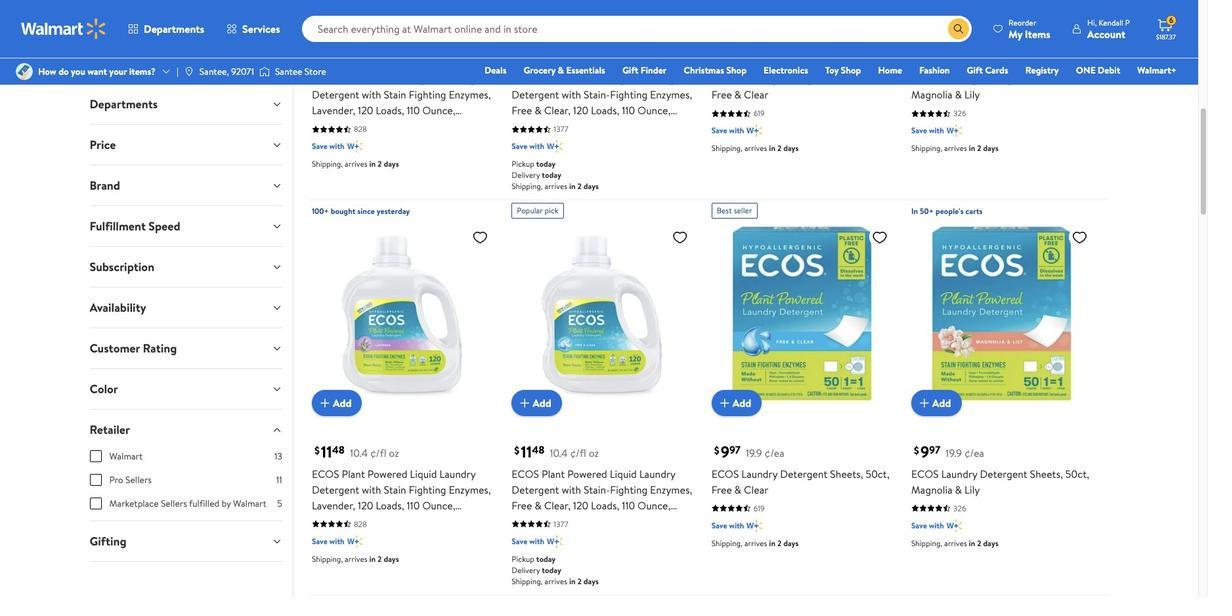 Task type: vqa. For each thing, say whether or not it's contained in the screenshot.
first 'You can reschedule at any time, between 7am—11pm.' from the bottom
no



Task type: locate. For each thing, give the bounding box(es) containing it.
loads,
[[376, 103, 405, 118], [591, 103, 620, 118], [376, 499, 405, 513], [591, 499, 620, 513]]

9
[[721, 46, 730, 68], [921, 46, 930, 68], [721, 441, 730, 463], [921, 441, 930, 463]]

add to favorites list, ecos laundry detergent sheets, 50ct, magnolia & lily image
[[1073, 230, 1088, 246]]

1 horizontal spatial shop
[[841, 64, 862, 77]]

None checkbox
[[90, 451, 102, 463], [90, 474, 102, 486], [90, 498, 102, 510], [90, 451, 102, 463], [90, 474, 102, 486], [90, 498, 102, 510]]

liquid
[[410, 72, 437, 86], [610, 72, 637, 86], [410, 467, 437, 482], [610, 467, 637, 482]]

 image for santee, 92071
[[184, 66, 194, 77]]

2 326 from the top
[[954, 503, 967, 514]]

0 vertical spatial lavender,
[[312, 103, 356, 118]]

0 vertical spatial ecos laundry detergent sheets, 50ct, magnolia & lily image
[[912, 0, 1094, 11]]

1 horizontal spatial  image
[[184, 66, 194, 77]]

sponsored for $ 9 97 19.9 ¢/ea ecos laundry detergent sheets, 50ct, magnolia & lily
[[912, 32, 948, 43]]

departments button up the |
[[117, 13, 216, 45]]

1 vertical spatial departments
[[90, 96, 158, 112]]

gifting button
[[79, 522, 293, 562]]

walmart plus image for $ 11 48 10.4 ¢/fl oz ecos plant powered liquid laundry detergent with stain fighting enzymes, lavender, 120 loads, 110 ounce, hypoallergenic for sensitive skin
[[347, 535, 363, 549]]

1 magnolia from the top
[[912, 88, 953, 102]]

$ 11 48 10.4 ¢/fl oz ecos plant powered liquid laundry detergent with stain fighting enzymes, lavender, 120 loads, 110 ounce, hypoallergenic for sensitive skin
[[312, 46, 491, 134], [312, 441, 491, 529]]

0 vertical spatial lily
[[965, 88, 981, 102]]

0 vertical spatial 326
[[954, 108, 967, 119]]

1 vertical spatial sensitive
[[599, 514, 638, 529]]

50ct,
[[866, 72, 890, 86], [1066, 72, 1090, 86], [866, 467, 890, 482], [1066, 467, 1090, 482]]

sponsored up "christmas shop" link
[[712, 32, 748, 43]]

subscription
[[90, 259, 154, 275]]

1 $ 9 97 19.9 ¢/ea ecos laundry detergent sheets, 50ct, magnolia & lily from the top
[[912, 46, 1090, 102]]

1 326 from the top
[[954, 108, 967, 119]]

departments
[[144, 22, 204, 36], [90, 96, 158, 112]]

1 sponsored from the left
[[312, 32, 348, 43]]

registry
[[1026, 64, 1060, 77]]

0 vertical spatial sellers
[[126, 474, 152, 487]]

48
[[332, 48, 345, 62], [532, 48, 545, 62], [332, 443, 345, 458], [532, 443, 545, 458]]

account
[[1088, 27, 1126, 41]]

home link
[[873, 63, 909, 78]]

1 vertical spatial lily
[[965, 483, 981, 497]]

today
[[537, 159, 556, 170], [542, 170, 562, 181], [537, 554, 556, 565], [542, 565, 562, 576]]

0 vertical spatial pickup today delivery today shipping, arrives in 2 days
[[512, 159, 599, 192]]

1 delivery from the top
[[512, 170, 540, 181]]

1 vertical spatial pickup
[[512, 554, 535, 565]]

1 vertical spatial walmart
[[233, 497, 267, 511]]

0 horizontal spatial shop
[[727, 64, 747, 77]]

 image
[[16, 63, 33, 80], [259, 65, 270, 78], [184, 66, 194, 77]]

1 vertical spatial $ 9 97 19.9 ¢/ea ecos laundry detergent sheets, 50ct, free & clear
[[712, 441, 890, 497]]

sellers for pro
[[126, 474, 152, 487]]

add button
[[312, 0, 362, 21], [512, 0, 562, 21], [712, 0, 762, 21], [912, 0, 962, 21], [312, 390, 362, 416], [512, 390, 562, 416], [712, 390, 762, 416], [912, 390, 962, 416]]

shop
[[727, 64, 747, 77], [841, 64, 862, 77]]

departments button
[[117, 13, 216, 45], [79, 84, 293, 124]]

2 sponsored from the left
[[512, 32, 548, 43]]

6
[[1170, 15, 1174, 26]]

my
[[1009, 27, 1023, 41]]

0 vertical spatial clear,
[[545, 103, 571, 118]]

1 horizontal spatial add to cart image
[[717, 395, 733, 411]]

ad disclaimer and feedback image
[[551, 32, 561, 42]]

fulfillment speed
[[90, 218, 180, 235]]

1 vertical spatial 326
[[954, 503, 967, 514]]

delivery
[[512, 170, 540, 181], [512, 565, 540, 576]]

ecos laundry detergent sheets, 50ct, magnolia & lily image
[[912, 0, 1094, 11], [912, 224, 1094, 406]]

shipping, arrives in 2 days for walmart plus image for $ 11 48 10.4 ¢/fl oz ecos plant powered liquid laundry detergent with stain fighting enzymes, lavender, 120 loads, 110 ounce, hypoallergenic for sensitive skin
[[312, 159, 399, 170]]

2 magnolia from the top
[[912, 483, 953, 497]]

shipping, arrives in 2 days for walmart plus image associated with $ 9 97 19.9 ¢/ea ecos laundry detergent sheets, 50ct, free & clear
[[712, 538, 799, 549]]

1 1377 from the top
[[554, 124, 569, 135]]

1 pickup today delivery today shipping, arrives in 2 days from the top
[[512, 159, 599, 192]]

ad disclaimer and feedback image
[[351, 32, 361, 42], [751, 32, 761, 42], [951, 32, 961, 42]]

0 vertical spatial delivery
[[512, 170, 540, 181]]

1 horizontal spatial sellers
[[161, 497, 187, 511]]

customer rating button
[[79, 329, 293, 369]]

clear,
[[545, 103, 571, 118], [545, 499, 571, 513]]

skin
[[641, 119, 658, 134], [641, 514, 658, 529]]

1 vertical spatial ecos laundry detergent sheets, 50ct, magnolia & lily image
[[912, 224, 1094, 406]]

1 vertical spatial sellers
[[161, 497, 187, 511]]

services button
[[216, 13, 292, 45]]

120
[[358, 103, 374, 118], [574, 103, 589, 118], [358, 499, 374, 513], [574, 499, 589, 513]]

customer rating tab
[[79, 329, 293, 369]]

0 horizontal spatial  image
[[16, 63, 33, 80]]

price
[[90, 137, 116, 153]]

0 vertical spatial skin
[[442, 119, 461, 134]]

gift left finder
[[623, 64, 639, 77]]

&
[[558, 64, 564, 77], [735, 88, 742, 102], [956, 88, 963, 102], [535, 103, 542, 118], [735, 483, 742, 497], [956, 483, 963, 497], [535, 499, 542, 513]]

shipping, arrives in 2 days for $ 9 97 19.9 ¢/ea ecos laundry detergent sheets, 50ct, free & clear's walmart plus icon
[[712, 143, 799, 154]]

0 horizontal spatial add to cart image
[[517, 395, 533, 411]]

laundry
[[440, 72, 476, 86], [640, 72, 676, 86], [742, 72, 778, 86], [942, 72, 978, 86], [440, 467, 476, 482], [640, 467, 676, 482], [742, 467, 778, 482], [942, 467, 978, 482]]

detergent
[[781, 72, 828, 86], [981, 72, 1028, 86], [312, 88, 360, 102], [512, 88, 560, 102], [781, 467, 828, 482], [981, 467, 1028, 482], [312, 483, 360, 497], [512, 483, 560, 497]]

add to favorites list, ecos laundry detergent sheets, 50ct, free & clear image
[[873, 230, 888, 246]]

1 horizontal spatial gift
[[968, 64, 984, 77]]

ecos plant powered liquid laundry detergent with stain fighting enzymes, lavender, 120 loads, 110 ounce, hypoallergenic for sensitive skin image
[[312, 0, 494, 11], [312, 224, 494, 406]]

0 horizontal spatial ad disclaimer and feedback image
[[351, 32, 361, 42]]

2 gift from the left
[[968, 64, 984, 77]]

0 vertical spatial pickup
[[512, 159, 535, 170]]

 image right the 92071
[[259, 65, 270, 78]]

1 vertical spatial delivery
[[512, 565, 540, 576]]

4 sponsored from the left
[[912, 32, 948, 43]]

0 vertical spatial skin
[[641, 119, 658, 134]]

reorder my items
[[1009, 17, 1051, 41]]

magnolia
[[912, 88, 953, 102], [912, 483, 953, 497]]

add to cart image
[[917, 0, 933, 16], [517, 395, 533, 411], [717, 395, 733, 411]]

availability tab
[[79, 288, 293, 328]]

¢/fl
[[371, 51, 387, 65], [571, 51, 587, 65], [371, 446, 387, 461], [571, 446, 587, 461]]

search icon image
[[954, 24, 965, 34]]

 image left how
[[16, 63, 33, 80]]

2 ecos laundry detergent sheets, 50ct, magnolia & lily image from the top
[[912, 224, 1094, 406]]

|
[[177, 65, 179, 78]]

0 vertical spatial sensitive
[[599, 119, 638, 134]]

2 lily from the top
[[965, 483, 981, 497]]

sensitive
[[399, 119, 439, 134], [399, 514, 439, 529]]

sellers left fulfilled
[[161, 497, 187, 511]]

1 vertical spatial $ 11 48 10.4 ¢/fl oz ecos plant powered liquid laundry detergent with stain-fighting enzymes, free & clear, 120 loads, 110 ounce, hypoallergenic for sensitive skin
[[512, 441, 693, 529]]

ad disclaimer and feedback image for $ 11 48 10.4 ¢/fl oz ecos plant powered liquid laundry detergent with stain fighting enzymes, lavender, 120 loads, 110 ounce, hypoallergenic for sensitive skin
[[351, 32, 361, 42]]

sheets,
[[831, 72, 864, 86], [1031, 72, 1064, 86], [831, 467, 864, 482], [1031, 467, 1064, 482]]

walmart+
[[1138, 64, 1177, 77]]

2 $ 11 48 10.4 ¢/fl oz ecos plant powered liquid laundry detergent with stain-fighting enzymes, free & clear, 120 loads, 110 ounce, hypoallergenic for sensitive skin from the top
[[512, 441, 693, 529]]

0 horizontal spatial walmart
[[109, 450, 143, 463]]

reorder
[[1009, 17, 1037, 28]]

availability
[[90, 300, 146, 316]]

1 shop from the left
[[727, 64, 747, 77]]

1 vertical spatial clear
[[745, 483, 769, 497]]

 image for how do you want your items?
[[16, 63, 33, 80]]

1 vertical spatial $ 11 48 10.4 ¢/fl oz ecos plant powered liquid laundry detergent with stain fighting enzymes, lavender, 120 loads, 110 ounce, hypoallergenic for sensitive skin
[[312, 441, 491, 529]]

price tab
[[79, 125, 293, 165]]

lavender, down store
[[312, 103, 356, 118]]

3 ad disclaimer and feedback image from the left
[[951, 32, 961, 42]]

save with
[[712, 125, 745, 136], [912, 125, 945, 136], [312, 141, 345, 152], [512, 141, 545, 152], [712, 520, 745, 531], [912, 520, 945, 531], [312, 536, 345, 547], [512, 536, 545, 547]]

fulfillment speed tab
[[79, 206, 293, 246]]

1 skin from the top
[[641, 119, 658, 134]]

sensitive
[[599, 119, 638, 134], [599, 514, 638, 529]]

0 vertical spatial stain-
[[584, 88, 611, 102]]

walmart up 'pro sellers'
[[109, 450, 143, 463]]

$ 9 97 19.9 ¢/ea ecos laundry detergent sheets, 50ct, free & clear
[[712, 46, 890, 102], [712, 441, 890, 497]]

$ 9 97 19.9 ¢/ea ecos laundry detergent sheets, 50ct, magnolia & lily
[[912, 46, 1090, 102], [912, 441, 1090, 497]]

2 horizontal spatial  image
[[259, 65, 270, 78]]

2 shop from the left
[[841, 64, 862, 77]]

0 vertical spatial departments
[[144, 22, 204, 36]]

1 ad disclaimer and feedback image from the left
[[351, 32, 361, 42]]

1 vertical spatial magnolia
[[912, 483, 953, 497]]

0 vertical spatial $ 9 97 19.9 ¢/ea ecos laundry detergent sheets, 50ct, magnolia & lily
[[912, 46, 1090, 102]]

0 vertical spatial $ 11 48 10.4 ¢/fl oz ecos plant powered liquid laundry detergent with stain-fighting enzymes, free & clear, 120 loads, 110 ounce, hypoallergenic for sensitive skin
[[512, 46, 693, 134]]

sponsored
[[312, 32, 348, 43], [512, 32, 548, 43], [712, 32, 748, 43], [912, 32, 948, 43]]

0 vertical spatial 619
[[754, 108, 765, 119]]

2 stain- from the top
[[584, 483, 611, 497]]

sponsored left ad disclaimer and feedback icon
[[512, 32, 548, 43]]

walmart right by in the bottom of the page
[[233, 497, 267, 511]]

1 vertical spatial skin
[[442, 514, 461, 529]]

1 vertical spatial 828
[[354, 519, 367, 530]]

sellers for marketplace
[[161, 497, 187, 511]]

1 horizontal spatial walmart
[[233, 497, 267, 511]]

shipping, arrives in 2 days for $ 9 97 19.9 ¢/ea ecos laundry detergent sheets, 50ct, magnolia & lily walmart plus image
[[912, 538, 999, 549]]

11 inside retailer group
[[277, 474, 282, 487]]

1 vertical spatial $ 9 97 19.9 ¢/ea ecos laundry detergent sheets, 50ct, magnolia & lily
[[912, 441, 1090, 497]]

0 vertical spatial walmart
[[109, 450, 143, 463]]

walmart plus image for $ 11 48 10.4 ¢/fl oz ecos plant powered liquid laundry detergent with stain-fighting enzymes, free & clear, 120 loads, 110 ounce, hypoallergenic for sensitive skin
[[547, 535, 563, 549]]

2 sensitive from the top
[[599, 514, 638, 529]]

add to cart image for 11
[[517, 395, 533, 411]]

1 828 from the top
[[354, 124, 367, 135]]

stain
[[384, 88, 407, 102], [384, 483, 407, 497]]

0 vertical spatial $ 11 48 10.4 ¢/fl oz ecos plant powered liquid laundry detergent with stain fighting enzymes, lavender, 120 loads, 110 ounce, hypoallergenic for sensitive skin
[[312, 46, 491, 134]]

sponsored up store
[[312, 32, 348, 43]]

arrives
[[745, 143, 768, 154], [945, 143, 968, 154], [345, 159, 368, 170], [545, 181, 568, 192], [745, 538, 768, 549], [945, 538, 968, 549], [345, 554, 368, 565], [545, 576, 568, 587]]

add to cart image
[[317, 0, 333, 16], [517, 0, 533, 16], [717, 0, 733, 16], [317, 395, 333, 411], [917, 395, 933, 411]]

1377
[[554, 124, 569, 135], [554, 519, 569, 530]]

sponsored left search icon
[[912, 32, 948, 43]]

619
[[754, 108, 765, 119], [754, 503, 765, 514]]

brand
[[90, 177, 120, 194]]

1 stain from the top
[[384, 88, 407, 102]]

0 horizontal spatial sellers
[[126, 474, 152, 487]]

1 gift from the left
[[623, 64, 639, 77]]

0 vertical spatial clear
[[745, 88, 769, 102]]

1 horizontal spatial ad disclaimer and feedback image
[[751, 32, 761, 42]]

grocery & essentials link
[[518, 63, 612, 78]]

ounce,
[[423, 103, 456, 118], [638, 103, 671, 118], [423, 499, 456, 513], [638, 499, 671, 513]]

1 $ 9 97 19.9 ¢/ea ecos laundry detergent sheets, 50ct, free & clear from the top
[[712, 46, 890, 102]]

2 ad disclaimer and feedback image from the left
[[751, 32, 761, 42]]

shipping, arrives in 2 days
[[712, 143, 799, 154], [912, 143, 999, 154], [312, 159, 399, 170], [712, 538, 799, 549], [912, 538, 999, 549], [312, 554, 399, 565]]

1 pickup from the top
[[512, 159, 535, 170]]

1 vertical spatial stain-
[[584, 483, 611, 497]]

1 vertical spatial clear,
[[545, 499, 571, 513]]

1 vertical spatial 1377
[[554, 519, 569, 530]]

0 vertical spatial $ 9 97 19.9 ¢/ea ecos laundry detergent sheets, 50ct, free & clear
[[712, 46, 890, 102]]

sellers right pro
[[126, 474, 152, 487]]

people's
[[936, 206, 964, 217]]

for
[[383, 119, 397, 134], [583, 119, 597, 134], [383, 514, 397, 529], [583, 514, 597, 529]]

Search search field
[[302, 16, 972, 42]]

0 vertical spatial 828
[[354, 124, 367, 135]]

0 vertical spatial 1377
[[554, 124, 569, 135]]

2 clear, from the top
[[545, 499, 571, 513]]

$
[[315, 48, 320, 63], [515, 48, 520, 63], [715, 48, 720, 63], [915, 48, 920, 63], [315, 444, 320, 458], [515, 444, 520, 458], [715, 444, 720, 458], [915, 444, 920, 458]]

1 vertical spatial skin
[[641, 514, 658, 529]]

 image for santee store
[[259, 65, 270, 78]]

with
[[362, 88, 382, 102], [562, 88, 582, 102], [730, 125, 745, 136], [930, 125, 945, 136], [330, 141, 345, 152], [530, 141, 545, 152], [362, 483, 382, 497], [562, 483, 582, 497], [730, 520, 745, 531], [930, 520, 945, 531], [330, 536, 345, 547], [530, 536, 545, 547]]

5
[[277, 497, 282, 511]]

0 vertical spatial ecos plant powered liquid laundry detergent with stain fighting enzymes, lavender, 120 loads, 110 ounce, hypoallergenic for sensitive skin image
[[312, 0, 494, 11]]

0 vertical spatial sensitive
[[399, 119, 439, 134]]

want
[[88, 65, 107, 78]]

shop right toy
[[841, 64, 862, 77]]

2 horizontal spatial ad disclaimer and feedback image
[[951, 32, 961, 42]]

store
[[305, 65, 326, 78]]

save
[[712, 125, 728, 136], [912, 125, 928, 136], [312, 141, 328, 152], [512, 141, 528, 152], [712, 520, 728, 531], [912, 520, 928, 531], [312, 536, 328, 547], [512, 536, 528, 547]]

departments button down the |
[[79, 84, 293, 124]]

1 vertical spatial sensitive
[[399, 514, 439, 529]]

walmart plus image
[[347, 140, 363, 153], [547, 140, 563, 153], [747, 520, 763, 533], [947, 520, 963, 533]]

lavender, right 5
[[312, 499, 356, 513]]

departments down your
[[90, 96, 158, 112]]

1 vertical spatial 619
[[754, 503, 765, 514]]

1 vertical spatial pickup today delivery today shipping, arrives in 2 days
[[512, 554, 599, 587]]

walmart plus image
[[747, 125, 763, 138], [947, 125, 963, 138], [347, 535, 363, 549], [547, 535, 563, 549]]

gift left cards
[[968, 64, 984, 77]]

availability button
[[79, 288, 293, 328]]

christmas
[[684, 64, 725, 77]]

1 vertical spatial lavender,
[[312, 499, 356, 513]]

toy shop link
[[820, 63, 868, 78]]

92071
[[231, 65, 254, 78]]

deals
[[485, 64, 507, 77]]

shop right christmas
[[727, 64, 747, 77]]

one debit
[[1077, 64, 1121, 77]]

0 vertical spatial stain
[[384, 88, 407, 102]]

 image right the |
[[184, 66, 194, 77]]

1 vertical spatial ecos plant powered liquid laundry detergent with stain fighting enzymes, lavender, 120 loads, 110 ounce, hypoallergenic for sensitive skin image
[[312, 224, 494, 406]]

walmart plus image for $ 11 48 10.4 ¢/fl oz ecos plant powered liquid laundry detergent with stain-fighting enzymes, free & clear, 120 loads, 110 ounce, hypoallergenic for sensitive skin
[[547, 140, 563, 153]]

11
[[321, 46, 332, 68], [521, 46, 532, 68], [321, 441, 332, 463], [521, 441, 532, 463], [277, 474, 282, 487]]

0 vertical spatial magnolia
[[912, 88, 953, 102]]

departments up the |
[[144, 22, 204, 36]]

0 horizontal spatial gift
[[623, 64, 639, 77]]

gifting
[[90, 534, 127, 550]]

1 vertical spatial stain
[[384, 483, 407, 497]]

97
[[730, 48, 741, 62], [930, 48, 941, 62], [730, 443, 741, 458], [930, 443, 941, 458]]



Task type: describe. For each thing, give the bounding box(es) containing it.
toy
[[826, 64, 839, 77]]

walmart+ link
[[1132, 63, 1183, 78]]

registry link
[[1020, 63, 1066, 78]]

price button
[[79, 125, 293, 165]]

p
[[1126, 17, 1131, 28]]

sponsored for $ 11 48 10.4 ¢/fl oz ecos plant powered liquid laundry detergent with stain fighting enzymes, lavender, 120 loads, 110 ounce, hypoallergenic for sensitive skin
[[312, 32, 348, 43]]

how
[[38, 65, 56, 78]]

retailer button
[[79, 410, 293, 450]]

subscription tab
[[79, 247, 293, 287]]

seller
[[734, 205, 753, 216]]

fashion link
[[914, 63, 956, 78]]

1 stain- from the top
[[584, 88, 611, 102]]

fulfillment
[[90, 218, 146, 235]]

2 skin from the top
[[442, 514, 461, 529]]

$187.37
[[1157, 32, 1177, 41]]

1 sensitive from the top
[[399, 119, 439, 134]]

subscription button
[[79, 247, 293, 287]]

christmas shop link
[[678, 63, 753, 78]]

hi,
[[1088, 17, 1098, 28]]

electronics link
[[758, 63, 815, 78]]

santee,
[[200, 65, 229, 78]]

100+ bought since yesterday
[[312, 206, 410, 217]]

cards
[[986, 64, 1009, 77]]

essentials
[[567, 64, 606, 77]]

1 lavender, from the top
[[312, 103, 356, 118]]

gift cards link
[[962, 63, 1015, 78]]

50+
[[921, 206, 934, 217]]

grocery & essentials
[[524, 64, 606, 77]]

1 skin from the top
[[442, 119, 461, 134]]

departments inside tab
[[90, 96, 158, 112]]

1 lily from the top
[[965, 88, 981, 102]]

finder
[[641, 64, 667, 77]]

2 1377 from the top
[[554, 519, 569, 530]]

fulfillment speed button
[[79, 206, 293, 246]]

best
[[717, 205, 732, 216]]

retailer tab
[[79, 410, 293, 450]]

color
[[90, 381, 118, 398]]

gift finder
[[623, 64, 667, 77]]

grocery
[[524, 64, 556, 77]]

ad disclaimer and feedback image for $ 9 97 19.9 ¢/ea ecos laundry detergent sheets, 50ct, free & clear
[[751, 32, 761, 42]]

services
[[243, 22, 280, 36]]

2 828 from the top
[[354, 519, 367, 530]]

santee
[[275, 65, 303, 78]]

walmart plus image for $ 9 97 19.9 ¢/ea ecos laundry detergent sheets, 50ct, free & clear
[[747, 125, 763, 138]]

gift cards
[[968, 64, 1009, 77]]

you
[[71, 65, 85, 78]]

how do you want your items?
[[38, 65, 156, 78]]

kendall
[[1100, 17, 1124, 28]]

brand button
[[79, 166, 293, 206]]

hi, kendall p account
[[1088, 17, 1131, 41]]

customer rating
[[90, 340, 177, 357]]

1 ecos plant powered liquid laundry detergent with stain fighting enzymes, lavender, 120 loads, 110 ounce, hypoallergenic for sensitive skin image from the top
[[312, 0, 494, 11]]

13
[[275, 450, 282, 463]]

2 lavender, from the top
[[312, 499, 356, 513]]

2 horizontal spatial add to cart image
[[917, 0, 933, 16]]

santee store
[[275, 65, 326, 78]]

2 $ 9 97 19.9 ¢/ea ecos laundry detergent sheets, 50ct, free & clear from the top
[[712, 441, 890, 497]]

bought
[[331, 206, 356, 217]]

2 619 from the top
[[754, 503, 765, 514]]

gift finder link
[[617, 63, 673, 78]]

1 ecos laundry detergent sheets, 50ct, magnolia & lily image from the top
[[912, 0, 1094, 11]]

customer
[[90, 340, 140, 357]]

100+
[[312, 206, 329, 217]]

sponsored for $ 11 48 10.4 ¢/fl oz ecos plant powered liquid laundry detergent with stain-fighting enzymes, free & clear, 120 loads, 110 ounce, hypoallergenic for sensitive skin
[[512, 32, 548, 43]]

shipping, arrives in 2 days for walmart plus icon corresponding to $ 9 97 19.9 ¢/ea ecos laundry detergent sheets, 50ct, magnolia & lily
[[912, 143, 999, 154]]

toy shop
[[826, 64, 862, 77]]

carts
[[966, 206, 983, 217]]

one debit link
[[1071, 63, 1127, 78]]

marketplace
[[109, 497, 159, 511]]

rating
[[143, 340, 177, 357]]

santee, 92071
[[200, 65, 254, 78]]

since
[[358, 206, 375, 217]]

2 $ 11 48 10.4 ¢/fl oz ecos plant powered liquid laundry detergent with stain fighting enzymes, lavender, 120 loads, 110 ounce, hypoallergenic for sensitive skin from the top
[[312, 441, 491, 529]]

6 $187.37
[[1157, 15, 1177, 41]]

add to favorites list, ecos plant powered liquid laundry detergent with stain-fighting enzymes, free & clear, 120 loads, 110 ounce, hypoallergenic for sensitive skin image
[[673, 230, 688, 246]]

your
[[109, 65, 127, 78]]

1 clear, from the top
[[545, 103, 571, 118]]

gift for gift finder
[[623, 64, 639, 77]]

fulfilled
[[189, 497, 220, 511]]

popular
[[517, 205, 543, 216]]

2 sensitive from the top
[[399, 514, 439, 529]]

0 vertical spatial departments button
[[117, 13, 216, 45]]

fashion
[[920, 64, 950, 77]]

gifting tab
[[79, 522, 293, 562]]

color button
[[79, 369, 293, 409]]

departments tab
[[79, 84, 293, 124]]

3 sponsored from the left
[[712, 32, 748, 43]]

add to favorites list, ecos plant powered liquid laundry detergent with stain fighting enzymes, lavender, 120 loads, 110 ounce, hypoallergenic for sensitive skin image
[[473, 230, 488, 246]]

do
[[59, 65, 69, 78]]

home
[[879, 64, 903, 77]]

2 clear from the top
[[745, 483, 769, 497]]

shop for christmas shop
[[727, 64, 747, 77]]

christmas shop
[[684, 64, 747, 77]]

items?
[[129, 65, 156, 78]]

walmart plus image for $ 11 48 10.4 ¢/fl oz ecos plant powered liquid laundry detergent with stain fighting enzymes, lavender, 120 loads, 110 ounce, hypoallergenic for sensitive skin
[[347, 140, 363, 153]]

2 $ 9 97 19.9 ¢/ea ecos laundry detergent sheets, 50ct, magnolia & lily from the top
[[912, 441, 1090, 497]]

1 clear from the top
[[745, 88, 769, 102]]

debit
[[1099, 64, 1121, 77]]

electronics
[[764, 64, 809, 77]]

shipping, arrives in 2 days for walmart plus icon associated with $ 11 48 10.4 ¢/fl oz ecos plant powered liquid laundry detergent with stain fighting enzymes, lavender, 120 loads, 110 ounce, hypoallergenic for sensitive skin
[[312, 554, 399, 565]]

in
[[912, 206, 919, 217]]

retailer group
[[90, 450, 282, 521]]

pro
[[109, 474, 123, 487]]

1 $ 11 48 10.4 ¢/fl oz ecos plant powered liquid laundry detergent with stain fighting enzymes, lavender, 120 loads, 110 ounce, hypoallergenic for sensitive skin from the top
[[312, 46, 491, 134]]

walmart plus image for $ 9 97 19.9 ¢/ea ecos laundry detergent sheets, 50ct, free & clear
[[747, 520, 763, 533]]

in 50+ people's carts
[[912, 206, 983, 217]]

pick
[[545, 205, 559, 216]]

by
[[222, 497, 231, 511]]

best seller
[[717, 205, 753, 216]]

2 pickup today delivery today shipping, arrives in 2 days from the top
[[512, 554, 599, 587]]

walmart image
[[21, 18, 106, 39]]

brand tab
[[79, 166, 293, 206]]

yesterday
[[377, 206, 410, 217]]

2 ecos plant powered liquid laundry detergent with stain fighting enzymes, lavender, 120 loads, 110 ounce, hypoallergenic for sensitive skin image from the top
[[312, 224, 494, 406]]

popular pick
[[517, 205, 559, 216]]

items
[[1026, 27, 1051, 41]]

deals link
[[479, 63, 513, 78]]

add to cart image for 9
[[717, 395, 733, 411]]

1 vertical spatial departments button
[[79, 84, 293, 124]]

shop for toy shop
[[841, 64, 862, 77]]

one
[[1077, 64, 1096, 77]]

2 delivery from the top
[[512, 565, 540, 576]]

1 sensitive from the top
[[599, 119, 638, 134]]

walmart plus image for $ 9 97 19.9 ¢/ea ecos laundry detergent sheets, 50ct, magnolia & lily
[[947, 520, 963, 533]]

color tab
[[79, 369, 293, 409]]

pro sellers
[[109, 474, 152, 487]]

retailer
[[90, 422, 130, 438]]

walmart plus image for $ 9 97 19.9 ¢/ea ecos laundry detergent sheets, 50ct, magnolia & lily
[[947, 125, 963, 138]]

2 pickup from the top
[[512, 554, 535, 565]]

Walmart Site-Wide search field
[[302, 16, 972, 42]]

speed
[[149, 218, 180, 235]]

2 skin from the top
[[641, 514, 658, 529]]

1 619 from the top
[[754, 108, 765, 119]]

ecos plant powered liquid laundry detergent with stain-fighting enzymes, free & clear, 120 loads, 110 ounce, hypoallergenic for sensitive skin image
[[512, 224, 694, 406]]

marketplace sellers fulfilled by walmart
[[109, 497, 267, 511]]

1 $ 11 48 10.4 ¢/fl oz ecos plant powered liquid laundry detergent with stain-fighting enzymes, free & clear, 120 loads, 110 ounce, hypoallergenic for sensitive skin from the top
[[512, 46, 693, 134]]

ad disclaimer and feedback image for $ 9 97 19.9 ¢/ea ecos laundry detergent sheets, 50ct, magnolia & lily
[[951, 32, 961, 42]]

2 stain from the top
[[384, 483, 407, 497]]

gift for gift cards
[[968, 64, 984, 77]]

ecos laundry detergent sheets, 50ct, free & clear image
[[712, 224, 894, 406]]



